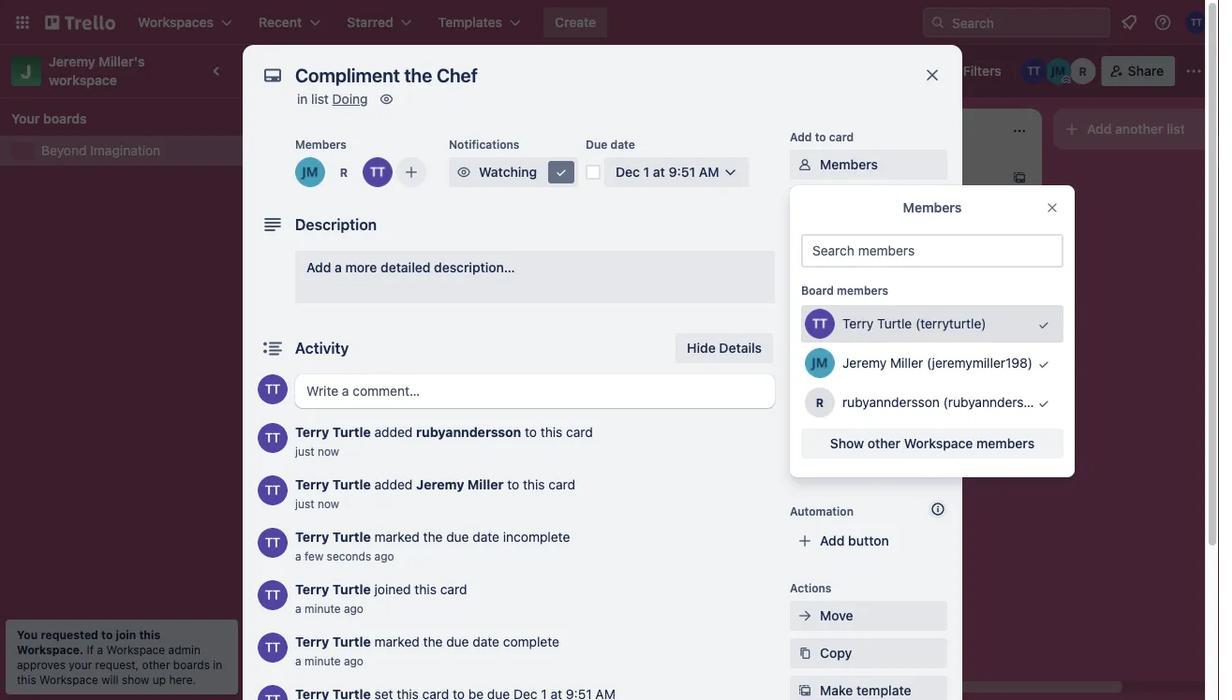 Task type: describe. For each thing, give the bounding box(es) containing it.
0 vertical spatial r button
[[1070, 58, 1096, 84]]

kickoff
[[274, 444, 316, 460]]

added for rubyanndersson
[[374, 425, 413, 440]]

share
[[1128, 63, 1164, 79]]

jeremy for jeremy miller's workspace
[[49, 54, 95, 69]]

sm image for copy
[[796, 645, 814, 663]]

detailed
[[381, 260, 431, 276]]

instagram
[[317, 377, 378, 392]]

details
[[719, 341, 762, 356]]

incomplete
[[503, 530, 570, 545]]

your
[[69, 659, 92, 672]]

a inside if a workspace admin approves your request, other boards in this workspace will show up here.
[[97, 644, 103, 657]]

to up members link
[[815, 130, 826, 143]]

automation
[[790, 505, 854, 518]]

requested
[[41, 629, 98, 642]]

to inside terry turtle added rubyanndersson to this card just now
[[525, 425, 537, 440]]

sm image down notifications
[[455, 163, 473, 182]]

card down meeting on the bottom left of page
[[331, 485, 359, 501]]

1 inside 'checkbox'
[[586, 241, 592, 254]]

terry turtle (terryturtle) image for marked the due date incomplete
[[258, 529, 288, 559]]

miller inside terry turtle added jeremy miller to this card just now
[[468, 477, 504, 493]]

automation image
[[901, 56, 928, 82]]

create for create
[[555, 15, 596, 30]]

show menu image
[[1185, 62, 1203, 81]]

dec for dec 1
[[562, 241, 583, 254]]

meeting
[[319, 444, 369, 460]]

jeremy inside terry turtle added jeremy miller to this card just now
[[416, 477, 464, 493]]

0 horizontal spatial members
[[295, 138, 347, 151]]

make
[[820, 684, 853, 699]]

1 vertical spatial jeremy miller (jeremymiller198) image
[[712, 236, 735, 259]]

terry turtle (terryturtle) image down color: purple, title: none image
[[258, 375, 288, 405]]

Search members text field
[[801, 234, 1064, 268]]

0 horizontal spatial workspace
[[39, 674, 98, 687]]

terry turtle (terryturtle) image down the search field
[[1021, 58, 1047, 84]]

beyond imagination inside text field
[[268, 61, 428, 81]]

add a more detailed description… link
[[295, 251, 775, 304]]

just now link for jeremy
[[295, 498, 339, 511]]

this inside terry turtle joined this card a minute ago
[[415, 582, 437, 598]]

custom fields button
[[790, 380, 947, 399]]

marked for marked the due date complete
[[374, 635, 420, 650]]

color: bold red, title: "thoughts" element
[[540, 161, 610, 175]]

board members
[[801, 284, 889, 297]]

terry turtle (terryturtle)
[[842, 316, 986, 332]]

join
[[116, 629, 136, 642]]

a few seconds ago link
[[295, 550, 394, 563]]

this inside if a workspace admin approves your request, other boards in this workspace will show up here.
[[17, 674, 36, 687]]

kickoff meeting link
[[274, 443, 491, 461]]

notifications
[[449, 138, 520, 151]]

filters button
[[935, 56, 1007, 86]]

add up members link
[[790, 130, 812, 143]]

0 horizontal spatial jeremy miller (jeremymiller198) image
[[295, 157, 325, 187]]

this member was added to card image for (jeremymiller198)
[[1024, 345, 1064, 384]]

activity
[[295, 340, 349, 358]]

just inside terry turtle added rubyanndersson to this card just now
[[295, 445, 314, 458]]

add a card button for create from template… icon
[[262, 478, 472, 508]]

a inside terry turtle joined this card a minute ago
[[295, 603, 301, 616]]

at
[[653, 164, 665, 180]]

terry for terry turtle added rubyanndersson to this card just now
[[295, 425, 329, 440]]

show
[[122, 674, 149, 687]]

card inside terry turtle added jeremy miller to this card just now
[[549, 477, 575, 493]]

terry turtle (terryturtle) image up terry turtle added rubyanndersson to this card just now
[[472, 398, 495, 420]]

date for complete
[[473, 635, 500, 650]]

this member was added to card image
[[1024, 306, 1064, 345]]

create for create instagram
[[274, 377, 314, 392]]

copy
[[820, 646, 852, 662]]

attachment button
[[790, 300, 947, 330]]

joined
[[374, 582, 411, 598]]

in inside if a workspace admin approves your request, other boards in this workspace will show up here.
[[213, 659, 222, 672]]

(jeremymiller198)
[[927, 356, 1033, 371]]

cover link
[[790, 337, 947, 367]]

j
[[21, 60, 32, 82]]

workspace
[[49, 73, 117, 88]]

1 horizontal spatial ups
[[892, 457, 917, 472]]

0 horizontal spatial power-
[[790, 430, 829, 443]]

0 vertical spatial date
[[611, 138, 635, 151]]

turtle for terry turtle added jeremy miller to this card just now
[[333, 477, 371, 493]]

open information menu image
[[1154, 13, 1172, 32]]

due for complete
[[446, 635, 469, 650]]

will
[[101, 674, 119, 687]]

turtle for terry turtle added rubyanndersson to this card just now
[[333, 425, 371, 440]]

card inside terry turtle added rubyanndersson to this card just now
[[566, 425, 593, 440]]

fields
[[872, 382, 908, 397]]

2 vertical spatial jeremy miller (jeremymiller198) image
[[805, 349, 835, 379]]

in list doing
[[297, 91, 368, 107]]

dec for dec 1 at 9:51 am
[[616, 164, 640, 180]]

share button
[[1102, 56, 1175, 86]]

jeremy for jeremy miller (jeremymiller198)
[[842, 356, 887, 371]]

Board name text field
[[259, 56, 437, 86]]

create from template… image
[[1012, 171, 1027, 186]]

description
[[295, 216, 377, 234]]

labels link
[[790, 187, 947, 217]]

terry for terry turtle joined this card a minute ago
[[295, 582, 329, 598]]

0 vertical spatial members
[[837, 284, 889, 297]]

0 horizontal spatial beyond imagination
[[41, 143, 160, 158]]

a minute ago link for joined this card
[[295, 603, 364, 616]]

you requested to join this workspace.
[[17, 629, 160, 657]]

your boards with 1 items element
[[11, 108, 223, 130]]

a inside add a more detailed description… 'link'
[[335, 260, 342, 276]]

1 horizontal spatial r button
[[738, 236, 761, 259]]

filters
[[963, 63, 1002, 79]]

terry turtle (terryturtle) image for marked the due date complete
[[258, 634, 288, 663]]

dec 1
[[562, 241, 592, 254]]

add to card
[[790, 130, 854, 143]]

show
[[830, 436, 864, 452]]

your
[[11, 111, 40, 127]]

now inside terry turtle added rubyanndersson to this card just now
[[318, 445, 339, 458]]

due date
[[586, 138, 635, 151]]

show other workspace members
[[830, 436, 1035, 452]]

now inside terry turtle added jeremy miller to this card just now
[[318, 498, 339, 511]]

description…
[[434, 260, 515, 276]]

add a card for create from template… icon
[[292, 485, 359, 501]]

rubyanndersson (rubyanndersson) image for r button to the middle
[[738, 236, 761, 259]]

sm image left mark due date as complete option
[[552, 163, 571, 182]]

move link
[[790, 602, 947, 632]]

1 vertical spatial members
[[820, 157, 878, 172]]

terry turtle (terryturtle) image down kickoff
[[258, 476, 288, 506]]

card up labels link
[[864, 170, 891, 186]]

list inside button
[[1167, 121, 1185, 137]]

primary element
[[0, 0, 1219, 45]]

due
[[586, 138, 608, 151]]

the for marked the due date complete
[[423, 635, 443, 650]]

create button
[[544, 7, 607, 37]]

back to home image
[[45, 7, 115, 37]]

create instagram
[[274, 377, 378, 392]]

boards inside if a workspace admin approves your request, other boards in this workspace will show up here.
[[173, 659, 210, 672]]

0 vertical spatial other
[[868, 436, 901, 452]]

sm image for cover
[[796, 343, 814, 362]]

minute inside terry turtle joined this card a minute ago
[[305, 603, 341, 616]]

ago inside terry turtle marked the due date incomplete a few seconds ago
[[374, 550, 394, 563]]

thinking
[[540, 174, 592, 189]]

sm image inside checklist link
[[796, 231, 814, 249]]

terry turtle (terryturtle) image inside primary element
[[1185, 11, 1208, 34]]

0 horizontal spatial r button
[[329, 157, 359, 187]]

0 vertical spatial rubyanndersson
[[842, 395, 940, 410]]

1 down the create instagram
[[322, 402, 328, 416]]

sm image for make template
[[796, 682, 814, 701]]

custom
[[820, 382, 868, 397]]

add members to card image
[[404, 163, 419, 182]]

another
[[1115, 121, 1163, 137]]

hide
[[687, 341, 716, 356]]

members link
[[790, 150, 947, 180]]

few
[[305, 550, 324, 563]]

2 horizontal spatial members
[[903, 200, 962, 216]]

doing link
[[332, 91, 368, 107]]

sm image for members
[[796, 156, 814, 174]]

thoughts
[[559, 162, 610, 175]]

miller's
[[99, 54, 145, 69]]

add inside 'link'
[[306, 260, 331, 276]]

show other workspace members link
[[801, 429, 1064, 459]]

added for jeremy miller
[[374, 477, 413, 493]]

(rubyanndersson)
[[943, 395, 1050, 410]]

1 vertical spatial rubyanndersson (rubyanndersson) element
[[805, 388, 835, 418]]

imagination inside text field
[[333, 61, 428, 81]]

board
[[801, 284, 834, 297]]

up
[[153, 674, 166, 687]]

terry turtle added jeremy miller to this card just now
[[295, 477, 575, 511]]

jeremy miller (jeremymiller198)
[[842, 356, 1033, 371]]



Task type: vqa. For each thing, say whether or not it's contained in the screenshot.
Up!
no



Task type: locate. For each thing, give the bounding box(es) containing it.
2 the from the top
[[423, 635, 443, 650]]

1 added from the top
[[374, 425, 413, 440]]

now right kickoff
[[318, 445, 339, 458]]

this member was added to card image down '(jeremymiller198)'
[[1024, 384, 1064, 424]]

workspace down rubyanndersson (rubyanndersson)
[[904, 436, 973, 452]]

rubyanndersson (rubyanndersson) image
[[1070, 58, 1096, 84], [738, 236, 761, 259]]

sm image inside labels link
[[796, 193, 814, 212]]

due left complete
[[446, 635, 469, 650]]

star or unstar board image
[[448, 64, 463, 79]]

1 vertical spatial beyond imagination
[[41, 143, 160, 158]]

1 vertical spatial ups
[[892, 457, 917, 472]]

date
[[611, 138, 635, 151], [473, 530, 500, 545], [473, 635, 500, 650]]

1 horizontal spatial miller
[[890, 356, 923, 371]]

0 vertical spatial rubyanndersson (rubyanndersson) element
[[329, 157, 359, 187]]

the for marked the due date incomplete
[[423, 530, 443, 545]]

0 vertical spatial add a card
[[825, 170, 891, 186]]

2 minute from the top
[[305, 655, 341, 668]]

2 horizontal spatial r button
[[1070, 58, 1096, 84]]

in
[[297, 91, 308, 107], [213, 659, 222, 672]]

date inside terry turtle marked the due date complete a minute ago
[[473, 635, 500, 650]]

1 vertical spatial due
[[446, 635, 469, 650]]

add button button
[[790, 527, 947, 557]]

1 vertical spatial minute
[[305, 655, 341, 668]]

the inside terry turtle marked the due date complete a minute ago
[[423, 635, 443, 650]]

boards right your
[[43, 111, 87, 127]]

1 vertical spatial the
[[423, 635, 443, 650]]

rubyanndersson (rubyanndersson)
[[842, 395, 1050, 410]]

1 vertical spatial a minute ago link
[[295, 655, 364, 668]]

miller
[[890, 356, 923, 371], [468, 477, 504, 493]]

2 sm image from the top
[[796, 193, 814, 212]]

add inside 'button'
[[820, 534, 845, 549]]

1 horizontal spatial rubyanndersson
[[842, 395, 940, 410]]

the down terry turtle joined this card a minute ago
[[423, 635, 443, 650]]

terry turtle (terryturtle) image down am
[[686, 236, 708, 259]]

1 horizontal spatial members
[[820, 157, 878, 172]]

0 vertical spatial imagination
[[333, 61, 428, 81]]

add down the automation
[[820, 534, 845, 549]]

2 due from the top
[[446, 635, 469, 650]]

members
[[837, 284, 889, 297], [977, 436, 1035, 452]]

1 vertical spatial now
[[318, 498, 339, 511]]

marked for marked the due date incomplete
[[374, 530, 420, 545]]

2 this member was added to card image from the top
[[1024, 384, 1064, 424]]

1 a minute ago link from the top
[[295, 603, 364, 616]]

0 vertical spatial minute
[[305, 603, 341, 616]]

due inside terry turtle marked the due date complete a minute ago
[[446, 635, 469, 650]]

terry for terry turtle marked the due date incomplete a few seconds ago
[[295, 530, 329, 545]]

0 vertical spatial beyond imagination
[[268, 61, 428, 81]]

dec inside dec 1 'checkbox'
[[562, 241, 583, 254]]

1 now from the top
[[318, 445, 339, 458]]

members down the in list doing
[[295, 138, 347, 151]]

sm image
[[377, 90, 396, 109], [455, 163, 473, 182], [552, 163, 571, 182], [796, 231, 814, 249]]

2 just from the top
[[295, 498, 314, 511]]

marked
[[374, 530, 420, 545], [374, 635, 420, 650]]

dec left at
[[616, 164, 640, 180]]

0 horizontal spatial members
[[837, 284, 889, 297]]

2 vertical spatial r button
[[738, 236, 761, 259]]

1 vertical spatial just now link
[[295, 498, 339, 511]]

terry turtle added rubyanndersson to this card just now
[[295, 425, 593, 458]]

miller up the fields
[[890, 356, 923, 371]]

workspace
[[904, 436, 973, 452], [106, 644, 165, 657], [39, 674, 98, 687]]

a inside terry turtle marked the due date incomplete a few seconds ago
[[295, 550, 301, 563]]

if a workspace admin approves your request, other boards in this workspace will show up here.
[[17, 644, 222, 687]]

1 inside button
[[643, 164, 650, 180]]

to left join
[[101, 629, 113, 642]]

terry up cover link
[[842, 316, 874, 332]]

the down terry turtle added jeremy miller to this card just now
[[423, 530, 443, 545]]

this inside terry turtle added rubyanndersson to this card just now
[[541, 425, 563, 440]]

1 vertical spatial rubyanndersson
[[416, 425, 521, 440]]

members inside the show other workspace members link
[[977, 436, 1035, 452]]

minute
[[305, 603, 341, 616], [305, 655, 341, 668]]

workspace for other
[[904, 436, 973, 452]]

1 vertical spatial just
[[295, 498, 314, 511]]

0 horizontal spatial in
[[213, 659, 222, 672]]

2 a minute ago link from the top
[[295, 655, 364, 668]]

add left another
[[1087, 121, 1112, 137]]

a minute ago link
[[295, 603, 364, 616], [295, 655, 364, 668]]

power- down show
[[848, 457, 892, 472]]

1 vertical spatial add a card button
[[262, 478, 472, 508]]

2 now from the top
[[318, 498, 339, 511]]

more
[[345, 260, 377, 276]]

terry for terry turtle marked the due date complete a minute ago
[[295, 635, 329, 650]]

added inside terry turtle added rubyanndersson to this card just now
[[374, 425, 413, 440]]

2 just now link from the top
[[295, 498, 339, 511]]

sm image
[[796, 156, 814, 174], [796, 193, 814, 212], [796, 343, 814, 362], [796, 607, 814, 626], [796, 645, 814, 663], [796, 682, 814, 701]]

terry inside terry turtle joined this card a minute ago
[[295, 582, 329, 598]]

1 vertical spatial added
[[374, 477, 413, 493]]

terry turtle joined this card a minute ago
[[295, 582, 467, 616]]

1 vertical spatial jeremy
[[842, 356, 887, 371]]

1 horizontal spatial power-
[[848, 457, 892, 472]]

color: purple, title: none image
[[274, 364, 311, 371]]

date left complete
[[473, 635, 500, 650]]

this down approves
[[17, 674, 36, 687]]

1 horizontal spatial create
[[555, 15, 596, 30]]

terry inside terry turtle marked the due date incomplete a few seconds ago
[[295, 530, 329, 545]]

rubyanndersson inside terry turtle added rubyanndersson to this card just now
[[416, 425, 521, 440]]

if
[[87, 644, 94, 657]]

0 vertical spatial power-
[[790, 430, 829, 443]]

jeremy inside jeremy miller's workspace
[[49, 54, 95, 69]]

terry up the 'kickoff meeting'
[[295, 425, 329, 440]]

jeremy miller (jeremymiller198) image
[[1046, 58, 1072, 84]]

1 vertical spatial list
[[1167, 121, 1185, 137]]

turtle for terry turtle marked the due date incomplete a few seconds ago
[[333, 530, 371, 545]]

1 horizontal spatial members
[[977, 436, 1035, 452]]

turtle inside terry turtle joined this card a minute ago
[[333, 582, 371, 598]]

marked inside terry turtle marked the due date incomplete a few seconds ago
[[374, 530, 420, 545]]

2 vertical spatial ago
[[344, 655, 364, 668]]

to right create from template… icon
[[507, 477, 519, 493]]

a minute ago link down a few seconds ago link
[[295, 603, 364, 616]]

workspace for a
[[106, 644, 165, 657]]

just left meeting on the bottom left of page
[[295, 445, 314, 458]]

marked inside terry turtle marked the due date complete a minute ago
[[374, 635, 420, 650]]

1 this member was added to card image from the top
[[1024, 345, 1064, 384]]

watching
[[479, 164, 537, 180]]

sm image inside cover link
[[796, 343, 814, 362]]

sm image left checklist
[[796, 231, 814, 249]]

minute inside terry turtle marked the due date complete a minute ago
[[305, 655, 341, 668]]

add left more
[[306, 260, 331, 276]]

workspace down your
[[39, 674, 98, 687]]

rubyanndersson (rubyanndersson) element up description
[[329, 157, 359, 187]]

template
[[857, 684, 911, 699]]

ago down seconds
[[344, 603, 364, 616]]

jeremy miller (jeremymiller198) image down am
[[712, 236, 735, 259]]

sm image left make
[[796, 682, 814, 701]]

rubyanndersson up create from template… icon
[[416, 425, 521, 440]]

0 horizontal spatial beyond
[[41, 143, 87, 158]]

this down write a comment text field
[[541, 425, 563, 440]]

a
[[853, 170, 860, 186], [335, 260, 342, 276], [321, 485, 328, 501], [295, 550, 301, 563], [295, 603, 301, 616], [97, 644, 103, 657], [295, 655, 301, 668]]

terry turtle marked the due date complete a minute ago
[[295, 635, 559, 668]]

1 vertical spatial rubyanndersson (rubyanndersson) image
[[738, 236, 761, 259]]

sm image left the 'copy'
[[796, 645, 814, 663]]

0 vertical spatial just
[[295, 445, 314, 458]]

labels
[[820, 194, 861, 210]]

0 vertical spatial due
[[446, 530, 469, 545]]

make template
[[820, 684, 911, 699]]

to inside terry turtle added jeremy miller to this card just now
[[507, 477, 519, 493]]

just now link
[[295, 445, 339, 458], [295, 498, 339, 511]]

None text field
[[286, 58, 904, 92]]

to
[[815, 130, 826, 143], [525, 425, 537, 440], [507, 477, 519, 493], [101, 629, 113, 642]]

add a card button
[[795, 163, 1005, 193], [262, 478, 472, 508]]

1 horizontal spatial imagination
[[333, 61, 428, 81]]

turtle up meeting on the bottom left of page
[[333, 425, 371, 440]]

due for incomplete
[[446, 530, 469, 545]]

0 horizontal spatial rubyanndersson
[[416, 425, 521, 440]]

date for incomplete
[[473, 530, 500, 545]]

terry inside terry turtle added rubyanndersson to this card just now
[[295, 425, 329, 440]]

2 vertical spatial workspace
[[39, 674, 98, 687]]

jeremy miller's workspace
[[49, 54, 148, 88]]

0 vertical spatial just now link
[[295, 445, 339, 458]]

create instagram link
[[274, 375, 491, 394]]

am
[[699, 164, 719, 180]]

0 vertical spatial the
[[423, 530, 443, 545]]

hide details
[[687, 341, 762, 356]]

turtle for terry turtle marked the due date complete a minute ago
[[333, 635, 371, 650]]

9:51
[[669, 164, 696, 180]]

0 horizontal spatial rubyanndersson (rubyanndersson) image
[[738, 236, 761, 259]]

add power-ups link
[[790, 450, 947, 480]]

just down kickoff
[[295, 498, 314, 511]]

1 minute from the top
[[305, 603, 341, 616]]

Dec 1 checkbox
[[540, 236, 597, 259]]

workspace.
[[17, 644, 83, 657]]

0 horizontal spatial ups
[[829, 430, 851, 443]]

Search field
[[946, 8, 1110, 37]]

a inside terry turtle marked the due date complete a minute ago
[[295, 655, 301, 668]]

0 notifications image
[[1118, 11, 1140, 34]]

0 vertical spatial marked
[[374, 530, 420, 545]]

this
[[541, 425, 563, 440], [523, 477, 545, 493], [415, 582, 437, 598], [139, 629, 160, 642], [17, 674, 36, 687]]

6 sm image from the top
[[796, 682, 814, 701]]

cover
[[820, 344, 856, 360]]

turtle inside terry turtle added rubyanndersson to this card just now
[[333, 425, 371, 440]]

1 horizontal spatial rubyanndersson (rubyanndersson) element
[[805, 388, 835, 418]]

terry down the 'kickoff meeting'
[[295, 477, 329, 493]]

create from template… image
[[480, 486, 495, 501]]

1 vertical spatial dec
[[562, 241, 583, 254]]

date down create from template… icon
[[473, 530, 500, 545]]

custom fields
[[820, 382, 908, 397]]

power- left show
[[790, 430, 829, 443]]

ups down show other workspace members
[[892, 457, 917, 472]]

turtle for terry turtle (terryturtle)
[[877, 316, 912, 332]]

this right join
[[139, 629, 160, 642]]

turtle down terry turtle joined this card a minute ago
[[333, 635, 371, 650]]

jeremy miller (jeremymiller198) image
[[295, 157, 325, 187], [712, 236, 735, 259], [805, 349, 835, 379]]

sm image left labels
[[796, 193, 814, 212]]

2 horizontal spatial workspace
[[904, 436, 973, 452]]

to down write a comment text field
[[525, 425, 537, 440]]

list right another
[[1167, 121, 1185, 137]]

1 horizontal spatial other
[[868, 436, 901, 452]]

0 vertical spatial jeremy
[[49, 54, 95, 69]]

create inside button
[[555, 15, 596, 30]]

0 vertical spatial now
[[318, 445, 339, 458]]

to inside you requested to join this workspace.
[[101, 629, 113, 642]]

1 vertical spatial workspace
[[106, 644, 165, 657]]

you
[[17, 629, 38, 642]]

seconds
[[327, 550, 371, 563]]

this member was added to card image
[[1024, 345, 1064, 384], [1024, 384, 1064, 424]]

1 horizontal spatial add a card
[[825, 170, 891, 186]]

just inside terry turtle added jeremy miller to this card just now
[[295, 498, 314, 511]]

sm image for move
[[796, 607, 814, 626]]

1 horizontal spatial in
[[297, 91, 308, 107]]

1 horizontal spatial jeremy
[[416, 477, 464, 493]]

add a card
[[825, 170, 891, 186], [292, 485, 359, 501]]

rubyanndersson (rubyanndersson) element
[[329, 157, 359, 187], [805, 388, 835, 418]]

beyond imagination up doing 'link'
[[268, 61, 428, 81]]

beyond inside text field
[[268, 61, 329, 81]]

2 marked from the top
[[374, 635, 420, 650]]

terry turtle (terryturtle) image for added
[[258, 424, 288, 454]]

terry for terry turtle added jeremy miller to this card just now
[[295, 477, 329, 493]]

card inside terry turtle joined this card a minute ago
[[440, 582, 467, 598]]

0 vertical spatial rubyanndersson (rubyanndersson) image
[[1070, 58, 1096, 84]]

request,
[[95, 659, 139, 672]]

kickoff meeting
[[274, 444, 369, 460]]

added up kickoff meeting link
[[374, 425, 413, 440]]

due
[[446, 530, 469, 545], [446, 635, 469, 650]]

add another list button
[[1053, 109, 1219, 150]]

beyond imagination link
[[41, 142, 232, 160]]

0 horizontal spatial other
[[142, 659, 170, 672]]

add a card button up labels
[[795, 163, 1005, 193]]

0 horizontal spatial add a card button
[[262, 478, 472, 508]]

0 horizontal spatial create
[[274, 377, 314, 392]]

sm image right 'doing'
[[377, 90, 396, 109]]

jeremy
[[49, 54, 95, 69], [842, 356, 887, 371], [416, 477, 464, 493]]

0 vertical spatial ago
[[374, 550, 394, 563]]

1 vertical spatial marked
[[374, 635, 420, 650]]

this member was added to card image up (rubyanndersson)
[[1024, 345, 1064, 384]]

terry
[[842, 316, 874, 332], [295, 425, 329, 440], [295, 477, 329, 493], [295, 530, 329, 545], [295, 582, 329, 598], [295, 635, 329, 650]]

terry turtle (terryturtle) image
[[363, 157, 393, 187], [805, 309, 835, 339], [258, 424, 288, 454], [258, 529, 288, 559], [258, 581, 288, 611], [258, 634, 288, 663]]

1 vertical spatial other
[[142, 659, 170, 672]]

sm image down add to card
[[796, 156, 814, 174]]

terry for terry turtle (terryturtle)
[[842, 316, 874, 332]]

terry inside terry turtle added jeremy miller to this card just now
[[295, 477, 329, 493]]

the inside terry turtle marked the due date incomplete a few seconds ago
[[423, 530, 443, 545]]

add another list
[[1087, 121, 1185, 137]]

(terryturtle)
[[916, 316, 986, 332]]

1 just from the top
[[295, 445, 314, 458]]

terry turtle (terryturtle) image for joined this card
[[258, 581, 288, 611]]

ups
[[829, 430, 851, 443], [892, 457, 917, 472]]

move
[[820, 609, 853, 624]]

imagination down 'your boards with 1 items' 'element'
[[90, 143, 160, 158]]

terry inside terry turtle marked the due date complete a minute ago
[[295, 635, 329, 650]]

thoughts thinking
[[540, 162, 610, 189]]

add a card button for create from template… image
[[795, 163, 1005, 193]]

this inside terry turtle added jeremy miller to this card just now
[[523, 477, 545, 493]]

due inside terry turtle marked the due date incomplete a few seconds ago
[[446, 530, 469, 545]]

this inside you requested to join this workspace.
[[139, 629, 160, 642]]

this member was added to card image for (rubyanndersson)
[[1024, 384, 1064, 424]]

add down show
[[820, 457, 845, 472]]

add a more detailed description…
[[306, 260, 515, 276]]

1 vertical spatial r button
[[329, 157, 359, 187]]

miller down terry turtle added rubyanndersson to this card just now
[[468, 477, 504, 493]]

sm image inside make template link
[[796, 682, 814, 701]]

add
[[1087, 121, 1112, 137], [790, 130, 812, 143], [825, 170, 849, 186], [306, 260, 331, 276], [820, 457, 845, 472], [292, 485, 317, 501], [820, 534, 845, 549]]

terry down terry turtle joined this card a minute ago
[[295, 635, 329, 650]]

attachment
[[820, 307, 892, 322]]

minute down few
[[305, 603, 341, 616]]

0 vertical spatial in
[[297, 91, 308, 107]]

1 horizontal spatial beyond
[[268, 61, 329, 81]]

boards down admin at the bottom of the page
[[173, 659, 210, 672]]

turtle inside terry turtle marked the due date incomplete a few seconds ago
[[333, 530, 371, 545]]

add a card down the 'kickoff meeting'
[[292, 485, 359, 501]]

2 vertical spatial date
[[473, 635, 500, 650]]

1 vertical spatial beyond
[[41, 143, 87, 158]]

beyond down your boards
[[41, 143, 87, 158]]

terry turtle marked the due date incomplete a few seconds ago
[[295, 530, 570, 563]]

just now link for rubyanndersson
[[295, 445, 339, 458]]

jeremy up custom fields
[[842, 356, 887, 371]]

1 the from the top
[[423, 530, 443, 545]]

turtle
[[877, 316, 912, 332], [333, 425, 371, 440], [333, 477, 371, 493], [333, 530, 371, 545], [333, 582, 371, 598], [333, 635, 371, 650]]

0 vertical spatial create
[[555, 15, 596, 30]]

beyond up the in list doing
[[268, 61, 329, 81]]

marked down terry turtle joined this card a minute ago
[[374, 635, 420, 650]]

add a card up labels link
[[825, 170, 891, 186]]

ago
[[374, 550, 394, 563], [344, 603, 364, 616], [344, 655, 364, 668]]

members up attachment at the top right of page
[[837, 284, 889, 297]]

2 horizontal spatial jeremy
[[842, 356, 887, 371]]

1 due from the top
[[446, 530, 469, 545]]

ago inside terry turtle joined this card a minute ago
[[344, 603, 364, 616]]

make template link
[[790, 677, 947, 701]]

0 vertical spatial miller
[[890, 356, 923, 371]]

thinking link
[[540, 172, 757, 191]]

workspace down join
[[106, 644, 165, 657]]

add down kickoff
[[292, 485, 317, 501]]

sm image inside copy link
[[796, 645, 814, 663]]

imagination up doing 'link'
[[333, 61, 428, 81]]

other up up on the left of page
[[142, 659, 170, 672]]

jeremy miller (jeremymiller198) image up custom
[[805, 349, 835, 379]]

0 vertical spatial a minute ago link
[[295, 603, 364, 616]]

0 vertical spatial boards
[[43, 111, 87, 127]]

rubyanndersson (rubyanndersson) image for top r button
[[1070, 58, 1096, 84]]

ago down terry turtle joined this card a minute ago
[[344, 655, 364, 668]]

checklist
[[820, 232, 878, 247]]

2 vertical spatial jeremy
[[416, 477, 464, 493]]

1 vertical spatial miller
[[468, 477, 504, 493]]

2 added from the top
[[374, 477, 413, 493]]

1 horizontal spatial rubyanndersson (rubyanndersson) image
[[1070, 58, 1096, 84]]

0 vertical spatial ups
[[829, 430, 851, 443]]

date right due
[[611, 138, 635, 151]]

3 sm image from the top
[[796, 343, 814, 362]]

add a card for create from template… image
[[825, 170, 891, 186]]

1 vertical spatial imagination
[[90, 143, 160, 158]]

0 vertical spatial members
[[295, 138, 347, 151]]

1 vertical spatial boards
[[173, 659, 210, 672]]

terry up few
[[295, 530, 329, 545]]

checklist link
[[790, 225, 947, 255]]

Write a comment text field
[[295, 375, 775, 409]]

added inside terry turtle added jeremy miller to this card just now
[[374, 477, 413, 493]]

create
[[555, 15, 596, 30], [274, 377, 314, 392]]

list
[[311, 91, 329, 107], [1167, 121, 1185, 137]]

boards
[[43, 111, 87, 127], [173, 659, 210, 672]]

1 horizontal spatial boards
[[173, 659, 210, 672]]

4 sm image from the top
[[796, 607, 814, 626]]

0 vertical spatial dec
[[616, 164, 640, 180]]

sm image inside members link
[[796, 156, 814, 174]]

turtle inside terry turtle marked the due date complete a minute ago
[[333, 635, 371, 650]]

date inside terry turtle marked the due date incomplete a few seconds ago
[[473, 530, 500, 545]]

5 sm image from the top
[[796, 645, 814, 663]]

sm image down 'actions'
[[796, 607, 814, 626]]

jeremy down terry turtle added rubyanndersson to this card just now
[[416, 477, 464, 493]]

ago inside terry turtle marked the due date complete a minute ago
[[344, 655, 364, 668]]

1 vertical spatial date
[[473, 530, 500, 545]]

card down terry turtle marked the due date incomplete a few seconds ago
[[440, 582, 467, 598]]

boards inside 'element'
[[43, 111, 87, 127]]

rubyanndersson (rubyanndersson) element up power-ups
[[805, 388, 835, 418]]

members down (rubyanndersson)
[[977, 436, 1035, 452]]

turtle inside terry turtle added jeremy miller to this card just now
[[333, 477, 371, 493]]

add a card button down kickoff meeting link
[[262, 478, 472, 508]]

turtle for terry turtle joined this card a minute ago
[[333, 582, 371, 598]]

dec inside the dec 1 at 9:51 am button
[[616, 164, 640, 180]]

terry turtle (terryturtle) image
[[1185, 11, 1208, 34], [1021, 58, 1047, 84], [686, 236, 708, 259], [258, 375, 288, 405], [472, 398, 495, 420], [258, 476, 288, 506]]

1 down instagram
[[359, 402, 365, 416]]

other inside if a workspace admin approves your request, other boards in this workspace will show up here.
[[142, 659, 170, 672]]

approves
[[17, 659, 66, 672]]

card up members link
[[829, 130, 854, 143]]

jeremy miller (jeremymiller198) image up description
[[295, 157, 325, 187]]

1 marked from the top
[[374, 530, 420, 545]]

jeremy up workspace
[[49, 54, 95, 69]]

1 sm image from the top
[[796, 156, 814, 174]]

just
[[295, 445, 314, 458], [295, 498, 314, 511]]

here.
[[169, 674, 196, 687]]

members up search members text field
[[903, 200, 962, 216]]

doing
[[332, 91, 368, 107]]

ago up the joined
[[374, 550, 394, 563]]

Mark due date as complete checkbox
[[586, 165, 601, 180]]

1 vertical spatial create
[[274, 377, 314, 392]]

sm image inside move link
[[796, 607, 814, 626]]

sm image for labels
[[796, 193, 814, 212]]

members
[[295, 138, 347, 151], [820, 157, 878, 172], [903, 200, 962, 216]]

search image
[[931, 15, 946, 30]]

1 vertical spatial ago
[[344, 603, 364, 616]]

card up the incomplete
[[549, 477, 575, 493]]

0 horizontal spatial dec
[[562, 241, 583, 254]]

minute down terry turtle joined this card a minute ago
[[305, 655, 341, 668]]

0 vertical spatial add a card button
[[795, 163, 1005, 193]]

0 vertical spatial list
[[311, 91, 329, 107]]

power- inside "add power-ups" link
[[848, 457, 892, 472]]

0 vertical spatial workspace
[[904, 436, 973, 452]]

card down write a comment text field
[[566, 425, 593, 440]]

list left doing 'link'
[[311, 91, 329, 107]]

watching button
[[449, 157, 578, 187]]

beyond imagination down 'your boards with 1 items' 'element'
[[41, 143, 160, 158]]

admin
[[168, 644, 200, 657]]

1 just now link from the top
[[295, 445, 339, 458]]

sm image left cover
[[796, 343, 814, 362]]

dec 1 at 9:51 am button
[[604, 157, 749, 187]]

a minute ago link for marked the due date complete
[[295, 655, 364, 668]]

add up labels
[[825, 170, 849, 186]]

add inside button
[[1087, 121, 1112, 137]]

terry turtle (terryturtle) image right open information menu 'image'
[[1185, 11, 1208, 34]]

0 horizontal spatial list
[[311, 91, 329, 107]]

turtle up seconds
[[333, 530, 371, 545]]

0 vertical spatial jeremy miller (jeremymiller198) image
[[295, 157, 325, 187]]



